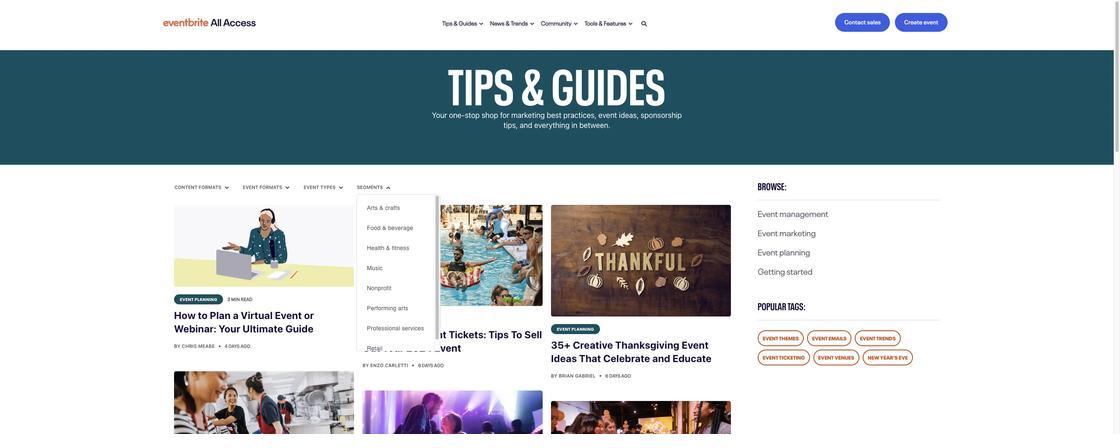 Task type: describe. For each thing, give the bounding box(es) containing it.
arrow image for event types
[[339, 186, 343, 189]]

best
[[547, 111, 562, 120]]

ticketing
[[779, 354, 805, 361]]

fitness
[[392, 245, 409, 251]]

contact sales link
[[835, 13, 890, 32]]

trends
[[511, 18, 528, 27]]

event formats
[[243, 184, 283, 190]]

popular tags:
[[758, 298, 806, 313]]

2 sell from the left
[[524, 329, 542, 341]]

2 horizontal spatial planning
[[779, 245, 810, 258]]

or
[[304, 309, 314, 321]]

2 to from the left
[[511, 329, 522, 341]]

crafts
[[385, 205, 400, 211]]

ultimate
[[243, 323, 283, 335]]

6 for thanksgiving
[[605, 373, 608, 379]]

and inside 35+ creative thanksgiving event ideas that celebrate and educate
[[652, 353, 670, 365]]

a
[[233, 309, 239, 321]]

brian
[[559, 373, 574, 379]]

eve
[[899, 354, 908, 361]]

trends
[[876, 334, 896, 342]]

performing arts
[[367, 305, 408, 312]]

& for arts & crafts link
[[379, 205, 383, 211]]

your inside how to plan a virtual event or webinar: your ultimate guide
[[219, 323, 240, 335]]

between.
[[579, 121, 610, 130]]

lots of people at a pool party image
[[363, 205, 543, 306]]

new
[[868, 354, 879, 361]]

0 vertical spatial event planning link
[[758, 245, 810, 258]]

professional
[[367, 325, 400, 332]]

6 days ago for thanksgiving
[[605, 373, 631, 379]]

to
[[198, 309, 208, 321]]

news & trends link
[[487, 13, 538, 32]]

health & fitness
[[367, 245, 409, 251]]

event types button
[[303, 184, 344, 191]]

professional services
[[367, 325, 424, 332]]

0 vertical spatial tips
[[442, 18, 453, 27]]

segments
[[357, 184, 384, 190]]

gabriel
[[575, 373, 596, 379]]

how to sell event tickets: tips to sell out your 2024 event
[[363, 329, 542, 354]]

create event link
[[895, 13, 948, 32]]

& for food & beverage link
[[382, 225, 386, 231]]

6 days ago for sell
[[418, 362, 444, 369]]

0 vertical spatial event
[[924, 17, 939, 26]]

content formats
[[174, 184, 223, 190]]

35+ creative thanksgiving event ideas that celebrate and educate link
[[551, 334, 731, 370]]

out
[[363, 342, 380, 354]]

popular
[[758, 298, 786, 313]]

professional services link
[[357, 318, 434, 339]]

1 vertical spatial guides
[[552, 44, 666, 118]]

in
[[572, 121, 577, 130]]

how for how to plan a virtual event or webinar: your ultimate guide
[[174, 309, 196, 321]]

one-
[[449, 111, 465, 120]]

4 days ago
[[225, 343, 250, 349]]

webinar:
[[174, 323, 216, 335]]

2 horizontal spatial ago
[[621, 373, 631, 379]]

event management link
[[758, 207, 828, 219]]

content
[[174, 184, 197, 190]]

tools & features link
[[581, 13, 636, 32]]

sales
[[867, 17, 881, 26]]

how for how to sell event tickets: tips to sell out your 2024 event
[[363, 329, 384, 341]]

days for ultimate
[[228, 343, 240, 349]]

tips & guides link
[[439, 13, 487, 32]]

1 vertical spatial tips
[[448, 44, 514, 118]]

logo eventbrite image
[[162, 15, 257, 30]]

plan
[[210, 309, 231, 321]]

create event
[[904, 17, 939, 26]]

arrow image for event formats
[[286, 186, 290, 189]]

chris
[[182, 343, 197, 349]]

arrow image for segments
[[386, 186, 391, 189]]

event trends
[[860, 334, 896, 342]]

segments button
[[357, 184, 391, 191]]

formats for content
[[199, 184, 221, 190]]

health
[[367, 245, 384, 251]]

1 vertical spatial tips & guides
[[448, 44, 666, 118]]

2 vertical spatial days
[[609, 373, 620, 379]]

retail link
[[357, 339, 434, 359]]

planning for 35+ creative thanksgiving event ideas that celebrate and educate
[[572, 326, 594, 332]]

min
[[231, 296, 240, 302]]

35+
[[551, 339, 571, 351]]

2024
[[406, 342, 432, 354]]

1 to from the left
[[386, 329, 398, 341]]

event inside "popup button"
[[304, 184, 319, 190]]

guides inside the tips & guides link
[[459, 18, 477, 27]]

ideas
[[551, 353, 577, 365]]

event marketing
[[758, 226, 816, 239]]

sponsorship
[[641, 111, 682, 120]]

days for your
[[422, 362, 433, 369]]

tools
[[585, 18, 598, 27]]

arrow image for community
[[574, 22, 578, 26]]

event venues link
[[813, 350, 859, 366]]

creative
[[573, 339, 613, 351]]

& for the tips & guides link
[[454, 18, 458, 27]]

6 for sell
[[418, 362, 421, 369]]

music link
[[357, 258, 434, 278]]

meabe
[[198, 343, 215, 349]]

how to sell event tickets: tips to sell out your 2024 event link
[[363, 324, 543, 360]]

event emails link
[[807, 331, 852, 346]]

news & trends
[[490, 18, 528, 27]]

new year's eve
[[868, 354, 908, 361]]

music
[[367, 265, 383, 272]]

and inside your one-stop shop for marketing best practices, event ideas, sponsorship tips, and everything in between.
[[520, 121, 532, 130]]



Task type: vqa. For each thing, say whether or not it's contained in the screenshot.
Find Events link at the top right
no



Task type: locate. For each thing, give the bounding box(es) containing it.
1 vertical spatial how
[[363, 329, 384, 341]]

health & fitness link
[[357, 238, 434, 258]]

event inside 35+ creative thanksgiving event ideas that celebrate and educate
[[682, 339, 709, 351]]

by chris meabe
[[174, 343, 216, 349]]

2 vertical spatial ago
[[621, 373, 631, 379]]

&
[[454, 18, 458, 27], [506, 18, 510, 27], [599, 18, 603, 27], [521, 44, 545, 118], [379, 205, 383, 211], [382, 225, 386, 231], [386, 245, 390, 251]]

& for tools & features link
[[599, 18, 603, 27]]

days right 4
[[228, 343, 240, 349]]

0 vertical spatial 6 days ago
[[418, 362, 444, 369]]

how to plan a virtual event or webinar: your ultimate guide
[[174, 309, 314, 335]]

arts
[[367, 205, 378, 211]]

& right "food"
[[382, 225, 386, 231]]

1 arrow image from the left
[[530, 22, 534, 26]]

search icon image
[[641, 21, 647, 27]]

1 horizontal spatial sell
[[524, 329, 542, 341]]

your up carletti
[[382, 342, 404, 354]]

0 horizontal spatial 6 days ago
[[418, 362, 444, 369]]

0 horizontal spatial arrow image
[[286, 186, 290, 189]]

1 vertical spatial event planning
[[180, 296, 217, 302]]

0 horizontal spatial arrow image
[[530, 22, 534, 26]]

& right tools
[[599, 18, 603, 27]]

and
[[520, 121, 532, 130], [652, 353, 670, 365]]

1 vertical spatial ago
[[434, 362, 444, 369]]

0 horizontal spatial 6
[[418, 362, 421, 369]]

event
[[243, 184, 258, 190], [304, 184, 319, 190], [758, 207, 778, 219], [758, 226, 778, 239], [758, 245, 778, 258], [180, 296, 194, 302], [275, 309, 302, 321], [557, 326, 571, 332], [420, 329, 447, 341], [763, 334, 778, 342], [812, 334, 828, 342], [860, 334, 876, 342], [682, 339, 709, 351], [434, 342, 461, 354], [763, 354, 778, 361], [818, 354, 834, 361]]

1 vertical spatial your
[[219, 323, 240, 335]]

0 horizontal spatial your
[[219, 323, 240, 335]]

services
[[402, 325, 424, 332]]

1 vertical spatial days
[[422, 362, 433, 369]]

create
[[904, 17, 922, 26]]

2 vertical spatial your
[[382, 342, 404, 354]]

and right tips,
[[520, 121, 532, 130]]

virtual
[[241, 309, 273, 321]]

1 vertical spatial and
[[652, 353, 670, 365]]

venues
[[835, 354, 854, 361]]

educate
[[673, 353, 712, 365]]

0 horizontal spatial event planning
[[180, 296, 217, 302]]

by left chris
[[174, 343, 180, 349]]

0 horizontal spatial arrow image
[[479, 22, 483, 26]]

ago for ultimate
[[241, 343, 250, 349]]

0 vertical spatial guides
[[459, 18, 477, 27]]

event inside how to plan a virtual event or webinar: your ultimate guide
[[275, 309, 302, 321]]

1 horizontal spatial event planning link
[[551, 324, 600, 334]]

enzo
[[370, 363, 384, 368]]

0 horizontal spatial marketing
[[511, 111, 545, 120]]

0 horizontal spatial planning
[[195, 296, 217, 302]]

0 vertical spatial marketing
[[511, 111, 545, 120]]

arrow image right segments
[[386, 186, 391, 189]]

2 formats from the left
[[260, 184, 282, 190]]

tickets:
[[449, 329, 486, 341]]

ago down celebrate in the bottom of the page
[[621, 373, 631, 379]]

nonprofit link
[[357, 278, 434, 298]]

event planning link up getting started
[[758, 245, 810, 258]]

6 right 'gabriel'
[[605, 373, 608, 379]]

your down a
[[219, 323, 240, 335]]

people laughing while serving food image
[[174, 371, 354, 434]]

performing
[[367, 305, 397, 312]]

0 vertical spatial and
[[520, 121, 532, 130]]

1 vertical spatial marketing
[[779, 226, 816, 239]]

0 vertical spatial event planning
[[758, 245, 810, 258]]

by brian gabriel
[[551, 373, 597, 379]]

0 vertical spatial how
[[174, 309, 196, 321]]

news
[[490, 18, 505, 27]]

formats
[[199, 184, 221, 190], [260, 184, 282, 190]]

2 arrow image from the left
[[628, 22, 633, 26]]

arrow image
[[225, 186, 229, 189], [386, 186, 391, 189]]

2 arrow image from the left
[[386, 186, 391, 189]]

arts & crafts link
[[357, 198, 434, 218]]

6
[[418, 362, 421, 369], [605, 373, 608, 379]]

1 horizontal spatial formats
[[260, 184, 282, 190]]

content formats button
[[174, 184, 229, 191]]

guide
[[285, 323, 314, 335]]

1 horizontal spatial 6
[[605, 373, 608, 379]]

& right arts
[[379, 205, 383, 211]]

arts & crafts
[[367, 205, 400, 211]]

planning
[[779, 245, 810, 258], [195, 296, 217, 302], [572, 326, 594, 332]]

contact sales
[[845, 17, 881, 26]]

0 horizontal spatial and
[[520, 121, 532, 130]]

2 horizontal spatial days
[[609, 373, 620, 379]]

by for how to sell event tickets: tips to sell out your 2024 event
[[363, 363, 369, 368]]

community
[[541, 18, 572, 27]]

1 vertical spatial 6 days ago
[[605, 373, 631, 379]]

celebrate
[[603, 353, 650, 365]]

2 horizontal spatial by
[[551, 373, 557, 379]]

1 vertical spatial planning
[[195, 296, 217, 302]]

1 horizontal spatial 6 days ago
[[605, 373, 631, 379]]

0 horizontal spatial ago
[[241, 343, 250, 349]]

arrow image for news & trends
[[530, 22, 534, 26]]

2 horizontal spatial event planning link
[[758, 245, 810, 258]]

retail
[[367, 345, 383, 352]]

event up between.
[[598, 111, 617, 120]]

tips,
[[504, 121, 518, 130]]

0 vertical spatial days
[[228, 343, 240, 349]]

1 horizontal spatial event
[[924, 17, 939, 26]]

by brian gabriel link
[[551, 373, 597, 379]]

& for health & fitness link
[[386, 245, 390, 251]]

1 horizontal spatial arrow image
[[574, 22, 578, 26]]

formats inside dropdown button
[[260, 184, 282, 190]]

event planning up to
[[180, 296, 217, 302]]

segments element
[[357, 194, 441, 359]]

event types
[[304, 184, 337, 190]]

formats inside dropdown button
[[199, 184, 221, 190]]

1 vertical spatial event planning link
[[174, 294, 223, 304]]

how up out on the left
[[363, 329, 384, 341]]

0 horizontal spatial days
[[228, 343, 240, 349]]

arrow image right content formats
[[225, 186, 229, 189]]

by left enzo
[[363, 363, 369, 368]]

marketing inside your one-stop shop for marketing best practices, event ideas, sponsorship tips, and everything in between.
[[511, 111, 545, 120]]

0 vertical spatial planning
[[779, 245, 810, 258]]

by enzo carletti
[[363, 363, 410, 368]]

event planning link for how to plan a virtual event or webinar: your ultimate guide
[[174, 294, 223, 304]]

started
[[787, 264, 813, 277]]

1 arrow image from the left
[[479, 22, 483, 26]]

formats for event
[[260, 184, 282, 190]]

arrow image inside content formats dropdown button
[[225, 186, 229, 189]]

2 horizontal spatial your
[[432, 111, 447, 120]]

1 horizontal spatial arrow image
[[339, 186, 343, 189]]

how inside how to plan a virtual event or webinar: your ultimate guide
[[174, 309, 196, 321]]

event inside dropdown button
[[243, 184, 258, 190]]

days down 2024
[[422, 362, 433, 369]]

2 vertical spatial event planning
[[557, 326, 594, 332]]

event planning up 35+
[[557, 326, 594, 332]]

days down celebrate in the bottom of the page
[[609, 373, 620, 379]]

0 horizontal spatial event planning link
[[174, 294, 223, 304]]

everything
[[534, 121, 570, 130]]

0 horizontal spatial formats
[[199, 184, 221, 190]]

how inside how to sell event tickets: tips to sell out your 2024 event
[[363, 329, 384, 341]]

1 vertical spatial event
[[598, 111, 617, 120]]

arrow image inside community link
[[574, 22, 578, 26]]

tips
[[442, 18, 453, 27], [448, 44, 514, 118], [489, 329, 509, 341]]

arrow image
[[479, 22, 483, 26], [628, 22, 633, 26]]

your
[[432, 111, 447, 120], [219, 323, 240, 335], [382, 342, 404, 354]]

1 horizontal spatial event planning
[[557, 326, 594, 332]]

0 vertical spatial by
[[174, 343, 180, 349]]

0 horizontal spatial guides
[[459, 18, 477, 27]]

6 down 2024
[[418, 362, 421, 369]]

& left best
[[521, 44, 545, 118]]

1 horizontal spatial by
[[363, 363, 369, 368]]

0 horizontal spatial to
[[386, 329, 398, 341]]

ago for your
[[434, 362, 444, 369]]

2 arrow image from the left
[[339, 186, 343, 189]]

6 days ago
[[418, 362, 444, 369], [605, 373, 631, 379]]

1 horizontal spatial planning
[[572, 326, 594, 332]]

1 horizontal spatial to
[[511, 329, 522, 341]]

ideas,
[[619, 111, 639, 120]]

& right health
[[386, 245, 390, 251]]

arrow image for features
[[628, 22, 633, 26]]

nonprofit
[[367, 285, 392, 292]]

event
[[924, 17, 939, 26], [598, 111, 617, 120]]

1 arrow image from the left
[[286, 186, 290, 189]]

shop
[[482, 111, 498, 120]]

event planning for 35+ creative thanksgiving event ideas that celebrate and educate
[[557, 326, 594, 332]]

planning up started in the right bottom of the page
[[779, 245, 810, 258]]

1 horizontal spatial marketing
[[779, 226, 816, 239]]

contact
[[845, 17, 866, 26]]

0 vertical spatial your
[[432, 111, 447, 120]]

2 vertical spatial by
[[551, 373, 557, 379]]

practices,
[[563, 111, 597, 120]]

sell up 2024
[[400, 329, 417, 341]]

arts
[[398, 305, 408, 312]]

arrow image left news
[[479, 22, 483, 26]]

how to plan a virtual event or webinar: your ultimate guide link
[[174, 304, 354, 340]]

ago right 4
[[241, 343, 250, 349]]

and down thanksgiving
[[652, 353, 670, 365]]

tips inside how to sell event tickets: tips to sell out your 2024 event
[[489, 329, 509, 341]]

by left brian
[[551, 373, 557, 379]]

1 horizontal spatial days
[[422, 362, 433, 369]]

getting started link
[[758, 264, 813, 277]]

by for 35+ creative thanksgiving event ideas that celebrate and educate
[[551, 373, 557, 379]]

arrow image inside the tips & guides link
[[479, 22, 483, 26]]

new year's eve link
[[863, 350, 913, 366]]

1 horizontal spatial ago
[[434, 362, 444, 369]]

2 vertical spatial planning
[[572, 326, 594, 332]]

arrow image for guides
[[479, 22, 483, 26]]

year's
[[880, 354, 898, 361]]

1 vertical spatial by
[[363, 363, 369, 368]]

0 vertical spatial tips & guides
[[442, 18, 477, 27]]

0 vertical spatial 6
[[418, 362, 421, 369]]

food & beverage link
[[357, 218, 434, 238]]

event themes link
[[758, 331, 804, 346]]

arrow image inside event formats dropdown button
[[286, 186, 290, 189]]

event planning link up 35+
[[551, 324, 600, 334]]

3
[[227, 296, 230, 302]]

planning for how to plan a virtual event or webinar: your ultimate guide
[[195, 296, 217, 302]]

2 vertical spatial event planning link
[[551, 324, 600, 334]]

3 min read
[[227, 296, 253, 302]]

food
[[367, 225, 381, 231]]

event planning link up to
[[174, 294, 223, 304]]

2 horizontal spatial event planning
[[758, 245, 810, 258]]

event trends link
[[855, 331, 901, 346]]

browse:
[[758, 178, 787, 193]]

arrow image left search icon
[[628, 22, 633, 26]]

arrow image
[[286, 186, 290, 189], [339, 186, 343, 189]]

getting
[[758, 264, 785, 277]]

planning up to
[[195, 296, 217, 302]]

for
[[500, 111, 509, 120]]

event planning up getting started
[[758, 245, 810, 258]]

arrow image
[[530, 22, 534, 26], [574, 22, 578, 26]]

event planning for how to plan a virtual event or webinar: your ultimate guide
[[180, 296, 217, 302]]

ago down how to sell event tickets: tips to sell out your 2024 event link
[[434, 362, 444, 369]]

arrow image inside segments popup button
[[386, 186, 391, 189]]

marketing up tips,
[[511, 111, 545, 120]]

1 horizontal spatial arrow image
[[628, 22, 633, 26]]

0 horizontal spatial how
[[174, 309, 196, 321]]

& right news
[[506, 18, 510, 27]]

1 horizontal spatial your
[[382, 342, 404, 354]]

0 horizontal spatial arrow image
[[225, 186, 229, 189]]

1 arrow image from the left
[[225, 186, 229, 189]]

your inside your one-stop shop for marketing best practices, event ideas, sponsorship tips, and everything in between.
[[432, 111, 447, 120]]

arrow image right the trends
[[530, 22, 534, 26]]

2 arrow image from the left
[[574, 22, 578, 26]]

0 horizontal spatial event
[[598, 111, 617, 120]]

event planning link
[[758, 245, 810, 258], [174, 294, 223, 304], [551, 324, 600, 334]]

1 horizontal spatial and
[[652, 353, 670, 365]]

0 vertical spatial ago
[[241, 343, 250, 349]]

your inside how to sell event tickets: tips to sell out your 2024 event
[[382, 342, 404, 354]]

1 formats from the left
[[199, 184, 221, 190]]

planning up creative
[[572, 326, 594, 332]]

tools & features
[[585, 18, 626, 27]]

event formats button
[[242, 184, 290, 191]]

35+ creative thanksgiving event ideas that celebrate and educate
[[551, 339, 712, 365]]

arrow image for content formats
[[225, 186, 229, 189]]

arrow image left tools
[[574, 22, 578, 26]]

marketing down event management "link"
[[779, 226, 816, 239]]

1 horizontal spatial arrow image
[[386, 186, 391, 189]]

that
[[579, 353, 601, 365]]

1 sell from the left
[[400, 329, 417, 341]]

how up webinar:
[[174, 309, 196, 321]]

6 days ago down 2024
[[418, 362, 444, 369]]

& left news
[[454, 18, 458, 27]]

0 horizontal spatial sell
[[400, 329, 417, 341]]

event right create
[[924, 17, 939, 26]]

1 vertical spatial 6
[[605, 373, 608, 379]]

1 horizontal spatial how
[[363, 329, 384, 341]]

arrow image inside tools & features link
[[628, 22, 633, 26]]

arrow image inside news & trends link
[[530, 22, 534, 26]]

stop
[[465, 111, 480, 120]]

by for how to plan a virtual event or webinar: your ultimate guide
[[174, 343, 180, 349]]

arrow image inside event types "popup button"
[[339, 186, 343, 189]]

event venues
[[818, 354, 854, 361]]

0 horizontal spatial by
[[174, 343, 180, 349]]

food & beverage
[[367, 225, 413, 231]]

1 horizontal spatial guides
[[552, 44, 666, 118]]

event inside your one-stop shop for marketing best practices, event ideas, sponsorship tips, and everything in between.
[[598, 111, 617, 120]]

types
[[320, 184, 336, 190]]

2 vertical spatial tips
[[489, 329, 509, 341]]

tags:
[[788, 298, 806, 313]]

arrow image right event formats
[[286, 186, 290, 189]]

4
[[225, 343, 228, 349]]

& for news & trends link
[[506, 18, 510, 27]]

your left one-
[[432, 111, 447, 120]]

thanksgiving
[[615, 339, 680, 351]]

beverage
[[388, 225, 413, 231]]

arrow image right 'types'
[[339, 186, 343, 189]]

event emails
[[812, 334, 847, 342]]

6 days ago down celebrate in the bottom of the page
[[605, 373, 631, 379]]

event planning link for 35+ creative thanksgiving event ideas that celebrate and educate
[[551, 324, 600, 334]]

sell left 35+
[[524, 329, 542, 341]]



